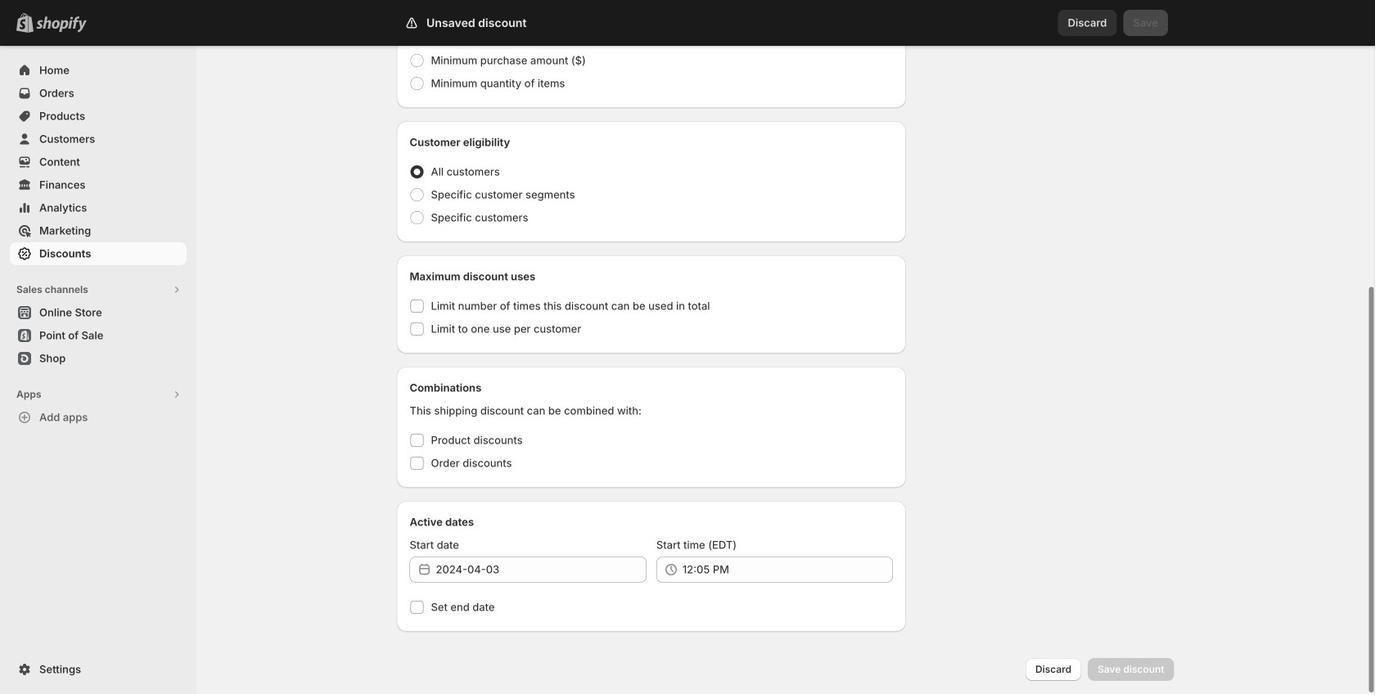 Task type: vqa. For each thing, say whether or not it's contained in the screenshot.
the bottom product
no



Task type: locate. For each thing, give the bounding box(es) containing it.
Enter time text field
[[683, 557, 894, 583]]

shopify image
[[36, 16, 87, 33]]

YYYY-MM-DD text field
[[436, 557, 647, 583]]



